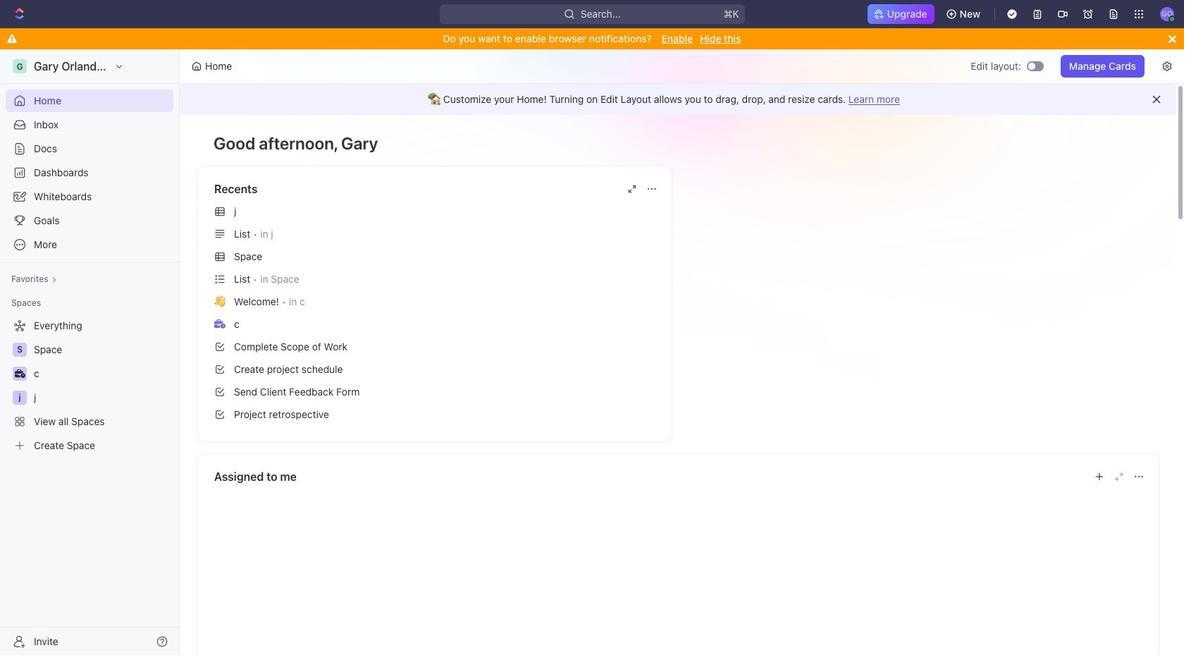 Task type: vqa. For each thing, say whether or not it's contained in the screenshot.
User Group icon related to topmost the 'Team Space' link
no



Task type: locate. For each thing, give the bounding box(es) containing it.
tree
[[6, 314, 173, 457]]

business time image
[[214, 319, 226, 328]]

j, , element
[[13, 391, 27, 405]]

alert
[[180, 84, 1177, 115]]



Task type: describe. For each thing, give the bounding box(es) containing it.
space, , element
[[13, 343, 27, 357]]

gary orlando's workspace, , element
[[13, 59, 27, 73]]

business time image
[[14, 369, 25, 378]]

sidebar navigation
[[0, 49, 183, 655]]

tree inside sidebar navigation
[[6, 314, 173, 457]]



